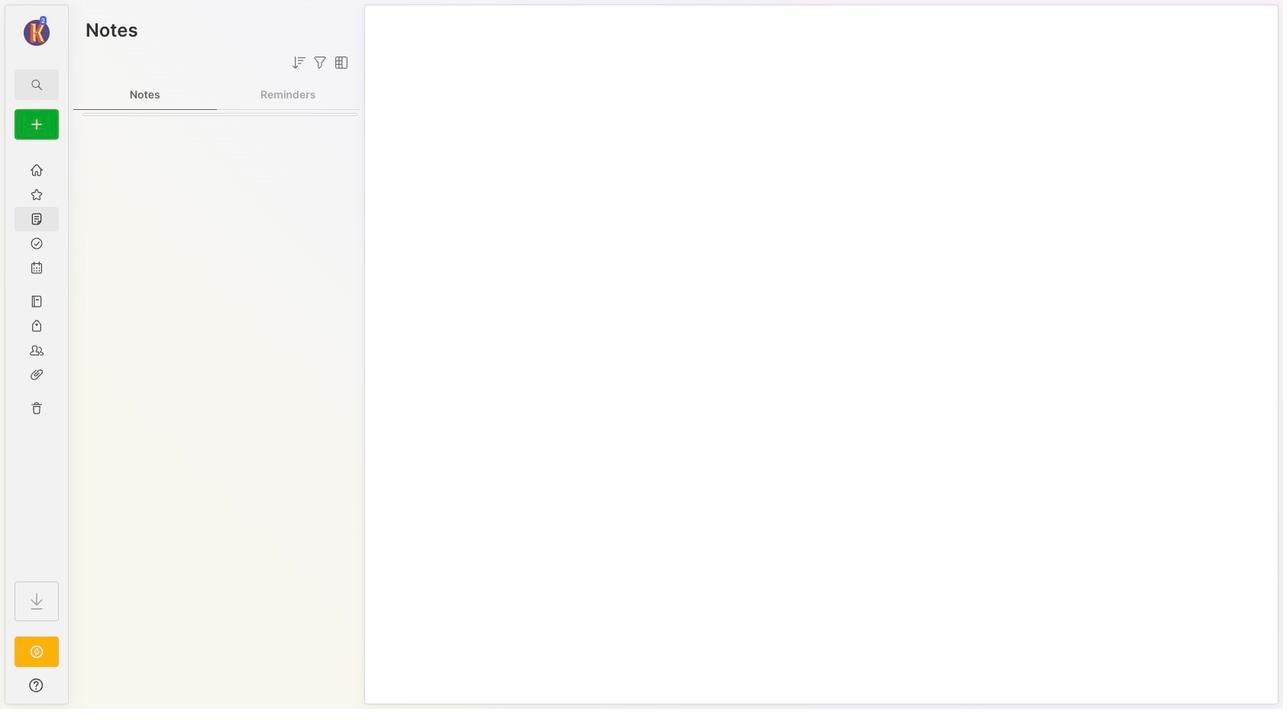 Task type: describe. For each thing, give the bounding box(es) containing it.
note window - loading element
[[364, 5, 1279, 705]]

main element
[[0, 0, 73, 710]]

Add filters field
[[311, 53, 329, 72]]

View options field
[[329, 53, 351, 72]]

home image
[[29, 163, 44, 178]]



Task type: vqa. For each thing, say whether or not it's contained in the screenshot.
VIEW OPTIONS field
yes



Task type: locate. For each thing, give the bounding box(es) containing it.
upgrade image
[[28, 643, 46, 662]]

click to expand image
[[67, 682, 78, 700]]

edit search image
[[28, 76, 46, 94]]

WHAT'S NEW field
[[5, 674, 68, 698]]

Account field
[[5, 15, 68, 48]]

row group
[[83, 110, 358, 119]]

tree
[[5, 149, 68, 568]]

tree inside "main" element
[[5, 149, 68, 568]]

tab list
[[73, 79, 360, 110]]

Sort options field
[[290, 53, 308, 72]]

add filters image
[[311, 53, 329, 72]]



